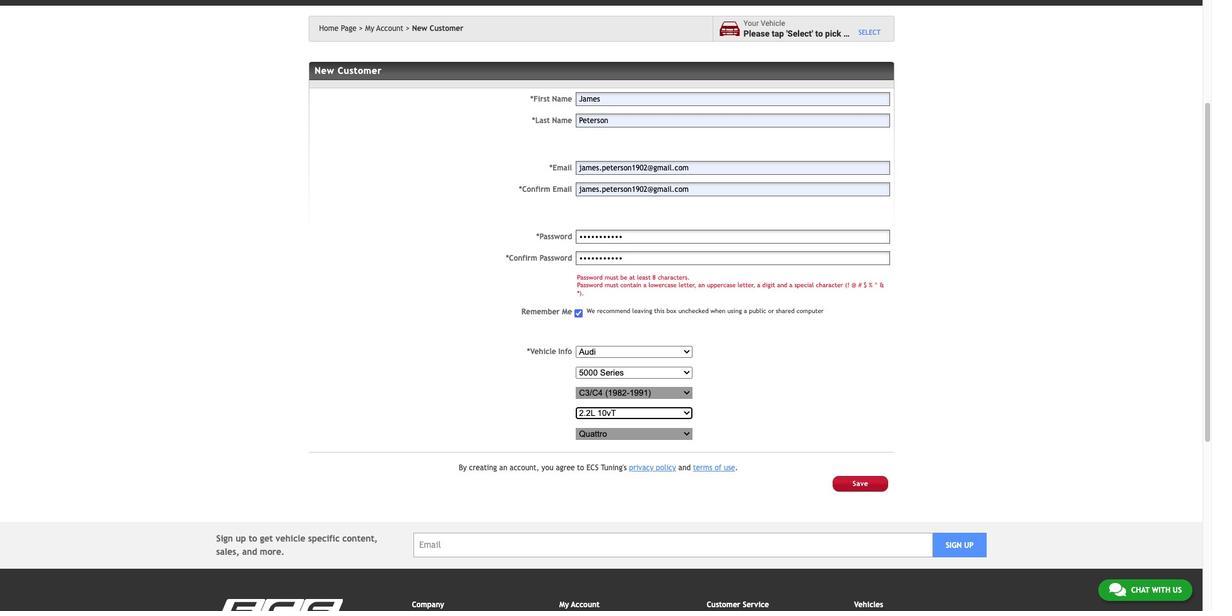 Task type: vqa. For each thing, say whether or not it's contained in the screenshot.
PING
no



Task type: describe. For each thing, give the bounding box(es) containing it.
account,
[[510, 464, 540, 473]]

2 must from the top
[[605, 282, 619, 289]]

sales,
[[216, 547, 240, 557]]

characters.
[[658, 274, 690, 281]]

this
[[655, 308, 665, 315]]

character
[[816, 282, 844, 289]]

1 vertical spatial password
[[577, 274, 603, 281]]

creating
[[469, 464, 497, 473]]

*Email text field
[[576, 161, 890, 175]]

please
[[744, 28, 770, 38]]

policy
[[656, 464, 676, 473]]

privacy policy link
[[629, 464, 676, 473]]

Remember Me checkbox
[[575, 310, 583, 318]]

*confirm password
[[506, 254, 572, 263]]

me
[[562, 308, 572, 317]]

*first
[[531, 95, 550, 104]]

contain
[[621, 282, 642, 289]]

to inside sign up to get vehicle specific content, sales, and more.
[[249, 533, 257, 544]]

shared
[[776, 308, 795, 315]]

content,
[[343, 533, 378, 544]]

0 horizontal spatial new customer
[[315, 65, 382, 76]]

special
[[795, 282, 814, 289]]

vehicles
[[855, 600, 884, 609]]

a left digit
[[758, 282, 761, 289]]

^
[[875, 282, 878, 289]]

we
[[587, 308, 595, 315]]

remember
[[522, 308, 560, 317]]

least
[[637, 274, 651, 281]]

#
[[859, 282, 862, 289]]

*first name
[[531, 95, 572, 104]]

%
[[869, 282, 873, 289]]

terms
[[693, 464, 713, 473]]

vehicle inside your vehicle please tap 'select' to pick a vehicle
[[851, 28, 878, 38]]

1 letter, from the left
[[679, 282, 697, 289]]

comments image
[[1110, 582, 1127, 598]]

8
[[653, 274, 656, 281]]

sign up button
[[933, 533, 987, 558]]

with
[[1152, 586, 1171, 595]]

page
[[341, 24, 357, 33]]

tuning's
[[601, 464, 627, 473]]

home page link
[[319, 24, 363, 33]]

chat with us link
[[1099, 580, 1193, 601]]

1 vertical spatial to
[[577, 464, 584, 473]]

password must be at least 8 characters. password must contain a lowercase letter, an uppercase letter, a digit and a special character (! @ # $ % ^ & *).
[[577, 274, 885, 297]]

to inside your vehicle please tap 'select' to pick a vehicle
[[816, 28, 823, 38]]

remember me
[[522, 308, 572, 317]]

up for sign up to get vehicle specific content, sales, and more.
[[236, 533, 246, 544]]

*vehicle info
[[527, 348, 572, 357]]

&
[[880, 282, 885, 289]]

service
[[743, 600, 769, 609]]

at
[[630, 274, 635, 281]]

leaving
[[633, 308, 653, 315]]

name for *first name
[[552, 95, 572, 104]]

use
[[724, 464, 736, 473]]

*).
[[577, 290, 584, 297]]

*email
[[550, 164, 572, 172]]

digit
[[763, 282, 776, 289]]

agree
[[556, 464, 575, 473]]

@
[[852, 282, 857, 289]]

a inside your vehicle please tap 'select' to pick a vehicle
[[844, 28, 848, 38]]

and inside sign up to get vehicle specific content, sales, and more.
[[242, 547, 257, 557]]

your
[[744, 19, 759, 28]]

customer service
[[707, 600, 769, 609]]

terms of use link
[[693, 464, 736, 473]]

of
[[715, 464, 722, 473]]

by
[[459, 464, 467, 473]]

1 vertical spatial an
[[500, 464, 508, 473]]

vehicle inside sign up to get vehicle specific content, sales, and more.
[[276, 533, 306, 544]]

box
[[667, 308, 677, 315]]

1 horizontal spatial new
[[412, 24, 428, 33]]

lowercase
[[649, 282, 677, 289]]

privacy
[[629, 464, 654, 473]]

*last name
[[532, 116, 572, 125]]

tap
[[772, 28, 784, 38]]

1 horizontal spatial and
[[679, 464, 691, 473]]

ecs tuning image
[[216, 599, 343, 611]]

a down least
[[644, 282, 647, 289]]

Email email field
[[414, 533, 933, 558]]

home
[[319, 24, 339, 33]]

sign for sign up
[[946, 541, 962, 550]]

uppercase
[[707, 282, 736, 289]]

1 must from the top
[[605, 274, 619, 281]]

you
[[542, 464, 554, 473]]

*confirm for *confirm password
[[506, 254, 538, 263]]

an inside password must be at least 8 characters. password must contain a lowercase letter, an uppercase letter, a digit and a special character (! @ # $ % ^ & *).
[[699, 282, 705, 289]]

1 horizontal spatial my account
[[560, 600, 600, 609]]



Task type: locate. For each thing, give the bounding box(es) containing it.
1 vertical spatial account
[[571, 600, 600, 609]]

0 horizontal spatial account
[[377, 24, 404, 33]]

0 vertical spatial to
[[816, 28, 823, 38]]

to left pick
[[816, 28, 823, 38]]

1 vertical spatial my account
[[560, 600, 600, 609]]

0 horizontal spatial my account
[[365, 24, 404, 33]]

my account
[[365, 24, 404, 33], [560, 600, 600, 609]]

vehicle
[[851, 28, 878, 38], [276, 533, 306, 544]]

new right my account link
[[412, 24, 428, 33]]

2 horizontal spatial customer
[[707, 600, 741, 609]]

name
[[552, 95, 572, 104], [552, 116, 572, 125]]

1 horizontal spatial letter,
[[738, 282, 756, 289]]

new down home
[[315, 65, 335, 76]]

and left terms
[[679, 464, 691, 473]]

0 vertical spatial and
[[777, 282, 788, 289]]

*Password password field
[[576, 230, 890, 244]]

0 vertical spatial account
[[377, 24, 404, 33]]

and
[[777, 282, 788, 289], [679, 464, 691, 473], [242, 547, 257, 557]]

new customer down page
[[315, 65, 382, 76]]

0 horizontal spatial my
[[365, 24, 374, 33]]

0 horizontal spatial an
[[500, 464, 508, 473]]

1 vertical spatial *confirm
[[506, 254, 538, 263]]

1 vertical spatial new customer
[[315, 65, 382, 76]]

0 horizontal spatial to
[[249, 533, 257, 544]]

*last
[[532, 116, 550, 125]]

0 vertical spatial customer
[[430, 24, 464, 33]]

0 vertical spatial my account
[[365, 24, 404, 33]]

chat
[[1132, 586, 1150, 595]]

new customer
[[412, 24, 464, 33], [315, 65, 382, 76]]

sign inside button
[[946, 541, 962, 550]]

vehicle up more.
[[276, 533, 306, 544]]

1 vertical spatial name
[[552, 116, 572, 125]]

password
[[540, 254, 572, 263], [577, 274, 603, 281], [577, 282, 603, 289]]

info
[[559, 348, 572, 357]]

0 horizontal spatial sign
[[216, 533, 233, 544]]

1 vertical spatial and
[[679, 464, 691, 473]]

an left uppercase
[[699, 282, 705, 289]]

must left be
[[605, 274, 619, 281]]

a left special
[[790, 282, 793, 289]]

0 vertical spatial my
[[365, 24, 374, 33]]

when
[[711, 308, 726, 315]]

be
[[621, 274, 628, 281]]

up for sign up
[[965, 541, 974, 550]]

0 horizontal spatial and
[[242, 547, 257, 557]]

1 horizontal spatial account
[[571, 600, 600, 609]]

up inside sign up to get vehicle specific content, sales, and more.
[[236, 533, 246, 544]]

to left get
[[249, 533, 257, 544]]

1 vertical spatial new
[[315, 65, 335, 76]]

0 vertical spatial password
[[540, 254, 572, 263]]

letter,
[[679, 282, 697, 289], [738, 282, 756, 289]]

my account link
[[365, 24, 410, 33]]

computer
[[797, 308, 824, 315]]

1 horizontal spatial customer
[[430, 24, 464, 33]]

*Last Name text field
[[576, 114, 890, 128]]

1 horizontal spatial vehicle
[[851, 28, 878, 38]]

account
[[377, 24, 404, 33], [571, 600, 600, 609]]

vehicle right pick
[[851, 28, 878, 38]]

email
[[553, 185, 572, 194]]

*Confirm Password password field
[[576, 251, 890, 265]]

pick
[[826, 28, 842, 38]]

or
[[769, 308, 774, 315]]

and inside password must be at least 8 characters. password must contain a lowercase letter, an uppercase letter, a digit and a special character (! @ # $ % ^ & *).
[[777, 282, 788, 289]]

a right using
[[744, 308, 747, 315]]

specific
[[308, 533, 340, 544]]

2 letter, from the left
[[738, 282, 756, 289]]

0 horizontal spatial vehicle
[[276, 533, 306, 544]]

2 name from the top
[[552, 116, 572, 125]]

0 vertical spatial must
[[605, 274, 619, 281]]

1 vertical spatial customer
[[338, 65, 382, 76]]

customer
[[430, 24, 464, 33], [338, 65, 382, 76], [707, 600, 741, 609]]

.
[[736, 464, 738, 473]]

must
[[605, 274, 619, 281], [605, 282, 619, 289]]

2 vertical spatial and
[[242, 547, 257, 557]]

1 vertical spatial must
[[605, 282, 619, 289]]

*vehicle
[[527, 348, 556, 357]]

0 vertical spatial an
[[699, 282, 705, 289]]

sign up
[[946, 541, 974, 550]]

my
[[365, 24, 374, 33], [560, 600, 569, 609]]

a
[[844, 28, 848, 38], [644, 282, 647, 289], [758, 282, 761, 289], [790, 282, 793, 289], [744, 308, 747, 315]]

*confirm down *password
[[506, 254, 538, 263]]

letter, left digit
[[738, 282, 756, 289]]

'select'
[[787, 28, 814, 38]]

your vehicle please tap 'select' to pick a vehicle
[[744, 19, 878, 38]]

and right digit
[[777, 282, 788, 289]]

unchecked
[[679, 308, 709, 315]]

0 horizontal spatial letter,
[[679, 282, 697, 289]]

select link
[[859, 28, 881, 37]]

using
[[728, 308, 742, 315]]

1 name from the top
[[552, 95, 572, 104]]

ecs
[[587, 464, 599, 473]]

by creating an account, you agree to ecs tuning's privacy policy and terms of use .
[[459, 464, 738, 473]]

(!
[[845, 282, 850, 289]]

2 vertical spatial password
[[577, 282, 603, 289]]

*confirm left 'email'
[[519, 185, 551, 194]]

name right *last
[[552, 116, 572, 125]]

us
[[1173, 586, 1182, 595]]

1 vertical spatial vehicle
[[276, 533, 306, 544]]

a right pick
[[844, 28, 848, 38]]

must left contain
[[605, 282, 619, 289]]

*confirm for *confirm email
[[519, 185, 551, 194]]

2 vertical spatial customer
[[707, 600, 741, 609]]

up inside button
[[965, 541, 974, 550]]

public
[[749, 308, 767, 315]]

sign for sign up to get vehicle specific content, sales, and more.
[[216, 533, 233, 544]]

0 horizontal spatial new
[[315, 65, 335, 76]]

an
[[699, 282, 705, 289], [500, 464, 508, 473]]

to left ecs
[[577, 464, 584, 473]]

up
[[236, 533, 246, 544], [965, 541, 974, 550]]

*confirm
[[519, 185, 551, 194], [506, 254, 538, 263]]

1 horizontal spatial sign
[[946, 541, 962, 550]]

sign up to get vehicle specific content, sales, and more.
[[216, 533, 378, 557]]

1 horizontal spatial to
[[577, 464, 584, 473]]

chat with us
[[1132, 586, 1182, 595]]

0 vertical spatial name
[[552, 95, 572, 104]]

an right creating at left
[[500, 464, 508, 473]]

0 horizontal spatial up
[[236, 533, 246, 544]]

1 horizontal spatial an
[[699, 282, 705, 289]]

select
[[859, 28, 881, 36]]

get
[[260, 533, 273, 544]]

new customer right my account link
[[412, 24, 464, 33]]

*First Name text field
[[576, 92, 890, 106]]

and right sales,
[[242, 547, 257, 557]]

1 horizontal spatial my
[[560, 600, 569, 609]]

$
[[864, 282, 867, 289]]

2 horizontal spatial and
[[777, 282, 788, 289]]

2 vertical spatial to
[[249, 533, 257, 544]]

name for *last name
[[552, 116, 572, 125]]

0 vertical spatial vehicle
[[851, 28, 878, 38]]

None text field
[[576, 183, 890, 196]]

sign
[[216, 533, 233, 544], [946, 541, 962, 550]]

name right *first
[[552, 95, 572, 104]]

0 horizontal spatial customer
[[338, 65, 382, 76]]

company
[[412, 600, 444, 609]]

0 vertical spatial *confirm
[[519, 185, 551, 194]]

sign inside sign up to get vehicle specific content, sales, and more.
[[216, 533, 233, 544]]

to
[[816, 28, 823, 38], [577, 464, 584, 473], [249, 533, 257, 544]]

0 vertical spatial new
[[412, 24, 428, 33]]

1 horizontal spatial new customer
[[412, 24, 464, 33]]

1 horizontal spatial up
[[965, 541, 974, 550]]

2 horizontal spatial to
[[816, 28, 823, 38]]

vehicle
[[761, 19, 786, 28]]

home page
[[319, 24, 357, 33]]

customer right my account link
[[430, 24, 464, 33]]

customer down page
[[338, 65, 382, 76]]

*confirm email
[[519, 185, 572, 194]]

letter, down characters.
[[679, 282, 697, 289]]

None submit
[[833, 476, 889, 492]]

more.
[[260, 547, 285, 557]]

recommend
[[597, 308, 631, 315]]

1 vertical spatial my
[[560, 600, 569, 609]]

customer left service
[[707, 600, 741, 609]]

0 vertical spatial new customer
[[412, 24, 464, 33]]

we recommend leaving this box unchecked when using a public or shared computer
[[585, 308, 824, 315]]

*password
[[537, 232, 572, 241]]

new
[[412, 24, 428, 33], [315, 65, 335, 76]]



